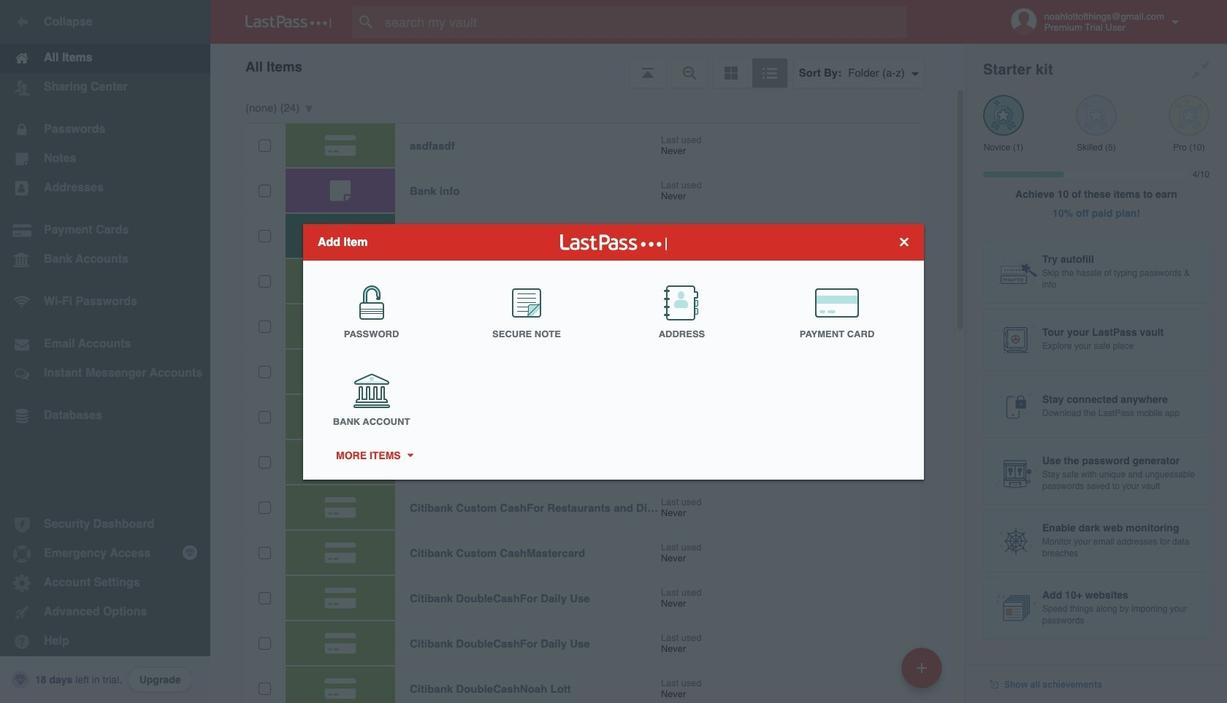 Task type: describe. For each thing, give the bounding box(es) containing it.
vault options navigation
[[210, 44, 966, 88]]

search my vault text field
[[352, 6, 936, 38]]

lastpass image
[[246, 15, 332, 29]]

new item image
[[917, 663, 927, 673]]

new item navigation
[[897, 644, 952, 704]]



Task type: locate. For each thing, give the bounding box(es) containing it.
caret right image
[[405, 454, 415, 457]]

main navigation navigation
[[0, 0, 210, 704]]

Search search field
[[352, 6, 936, 38]]

dialog
[[303, 224, 924, 480]]



